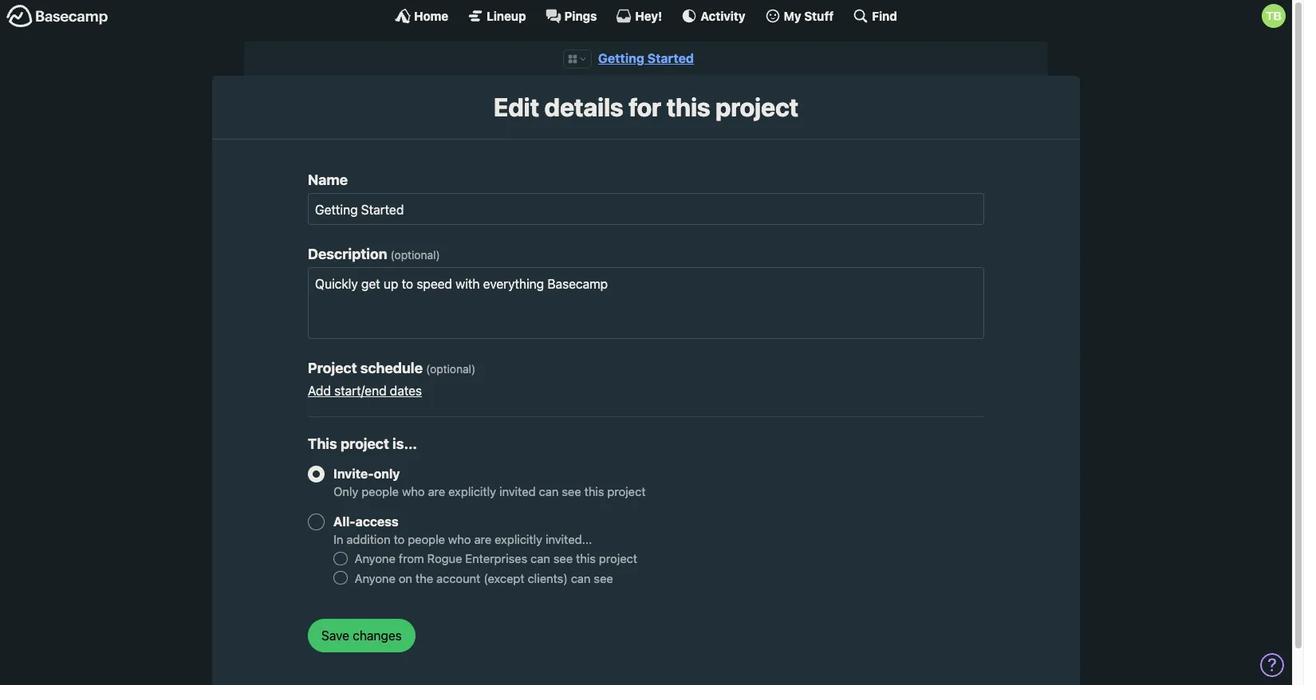 Task type: vqa. For each thing, say whether or not it's contained in the screenshot.
dates
yes



Task type: locate. For each thing, give the bounding box(es) containing it.
to
[[394, 532, 405, 547]]

who down 'is…'
[[402, 484, 425, 499]]

see down invited...
[[553, 552, 573, 566]]

can right clients)
[[571, 571, 591, 585]]

2 vertical spatial see
[[594, 571, 613, 585]]

0 vertical spatial who
[[402, 484, 425, 499]]

people
[[362, 484, 399, 499], [408, 532, 445, 547]]

0 vertical spatial anyone
[[355, 552, 396, 566]]

anyone left the on
[[355, 571, 396, 585]]

schedule
[[360, 360, 423, 377]]

who up rogue
[[448, 532, 471, 547]]

can right invited at the bottom of page
[[539, 484, 559, 499]]

this
[[666, 92, 710, 122], [584, 484, 604, 499], [576, 552, 596, 566]]

this project is… option group
[[308, 436, 984, 587]]

started
[[647, 51, 694, 65]]

1 vertical spatial (optional)
[[426, 362, 476, 376]]

are
[[428, 484, 445, 499], [474, 532, 492, 547]]

0 horizontal spatial are
[[428, 484, 445, 499]]

2 anyone from the top
[[355, 571, 396, 585]]

anyone on the account (except clients) can see
[[355, 571, 613, 585]]

(optional) inside project schedule (optional)
[[426, 362, 476, 376]]

home link
[[395, 8, 448, 24]]

project schedule (optional)
[[308, 360, 476, 377]]

anyone
[[355, 552, 396, 566], [355, 571, 396, 585]]

0 vertical spatial explicitly
[[448, 484, 496, 499]]

see right clients)
[[594, 571, 613, 585]]

getting
[[598, 51, 644, 65]]

1 vertical spatial anyone
[[355, 571, 396, 585]]

account
[[436, 571, 480, 585]]

hey! button
[[616, 8, 662, 24]]

explicitly up all-access in addition to people who are explicitly invited... at the left
[[448, 484, 496, 499]]

people inside all-access in addition to people who are explicitly invited...
[[408, 532, 445, 547]]

explicitly inside 'invite-only only people who are explicitly invited can see this project'
[[448, 484, 496, 499]]

are up anyone from rogue enterprises can see this project
[[474, 532, 492, 547]]

project
[[716, 92, 799, 122], [341, 436, 389, 452], [607, 484, 646, 499], [599, 552, 637, 566]]

0 vertical spatial see
[[562, 484, 581, 499]]

explicitly up enterprises
[[495, 532, 543, 547]]

explicitly inside all-access in addition to people who are explicitly invited...
[[495, 532, 543, 547]]

1 vertical spatial explicitly
[[495, 532, 543, 547]]

getting started
[[598, 51, 694, 65]]

1 vertical spatial are
[[474, 532, 492, 547]]

the
[[416, 571, 433, 585]]

enterprises
[[465, 552, 527, 566]]

see inside 'invite-only only people who are explicitly invited can see this project'
[[562, 484, 581, 499]]

this
[[308, 436, 337, 452]]

explicitly
[[448, 484, 496, 499], [495, 532, 543, 547]]

Name text field
[[308, 193, 984, 225]]

on
[[399, 571, 412, 585]]

see up invited...
[[562, 484, 581, 499]]

1 vertical spatial people
[[408, 532, 445, 547]]

access
[[356, 515, 399, 529]]

people down only
[[362, 484, 399, 499]]

0 vertical spatial are
[[428, 484, 445, 499]]

1 vertical spatial who
[[448, 532, 471, 547]]

project
[[308, 360, 357, 377]]

lineup link
[[468, 8, 526, 24]]

1 anyone from the top
[[355, 552, 396, 566]]

1 vertical spatial can
[[531, 552, 550, 566]]

can
[[539, 484, 559, 499], [531, 552, 550, 566], [571, 571, 591, 585]]

invite-
[[333, 467, 374, 481]]

from
[[399, 552, 424, 566]]

dates
[[390, 384, 422, 398]]

edit
[[494, 92, 539, 122]]

0 vertical spatial people
[[362, 484, 399, 499]]

1 horizontal spatial are
[[474, 532, 492, 547]]

main element
[[0, 0, 1292, 31]]

name
[[308, 171, 348, 188]]

(optional)
[[391, 248, 440, 262], [426, 362, 476, 376]]

(optional) right description
[[391, 248, 440, 262]]

1 horizontal spatial people
[[408, 532, 445, 547]]

this up invited...
[[584, 484, 604, 499]]

can up clients)
[[531, 552, 550, 566]]

my stuff
[[784, 8, 834, 23]]

hey!
[[635, 8, 662, 23]]

see
[[562, 484, 581, 499], [553, 552, 573, 566], [594, 571, 613, 585]]

who
[[402, 484, 425, 499], [448, 532, 471, 547]]

0 vertical spatial (optional)
[[391, 248, 440, 262]]

1 vertical spatial this
[[584, 484, 604, 499]]

(optional) right schedule
[[426, 362, 476, 376]]

0 horizontal spatial people
[[362, 484, 399, 499]]

0 vertical spatial can
[[539, 484, 559, 499]]

this right for
[[666, 92, 710, 122]]

0 horizontal spatial who
[[402, 484, 425, 499]]

1 horizontal spatial who
[[448, 532, 471, 547]]

pings
[[564, 8, 597, 23]]

people up the from at the bottom of page
[[408, 532, 445, 547]]

in
[[333, 532, 343, 547]]

Quickly get up to speed with everything Basecamp text field
[[308, 267, 984, 339]]

this down invited...
[[576, 552, 596, 566]]

who inside 'invite-only only people who are explicitly invited can see this project'
[[402, 484, 425, 499]]

anyone down addition
[[355, 552, 396, 566]]

is…
[[393, 436, 417, 452]]

2 vertical spatial can
[[571, 571, 591, 585]]

are up all-access in addition to people who are explicitly invited... at the left
[[428, 484, 445, 499]]

None submit
[[308, 619, 415, 652]]

my
[[784, 8, 801, 23]]

are inside 'invite-only only people who are explicitly invited can see this project'
[[428, 484, 445, 499]]

only
[[333, 484, 358, 499]]

my stuff button
[[765, 8, 834, 24]]



Task type: describe. For each thing, give the bounding box(es) containing it.
(optional) inside description (optional)
[[391, 248, 440, 262]]

project inside 'invite-only only people who are explicitly invited can see this project'
[[607, 484, 646, 499]]

activity link
[[682, 8, 746, 24]]

rogue
[[427, 552, 462, 566]]

find button
[[853, 8, 897, 24]]

home
[[414, 8, 448, 23]]

this project is…
[[308, 436, 417, 452]]

pings button
[[545, 8, 597, 24]]

lineup
[[487, 8, 526, 23]]

switch accounts image
[[6, 4, 108, 29]]

anyone from rogue enterprises can see this project
[[355, 552, 637, 566]]

add start/end dates
[[308, 384, 422, 398]]

anyone for anyone on the account (except clients) can see
[[355, 571, 396, 585]]

clients)
[[528, 571, 568, 585]]

1 vertical spatial see
[[553, 552, 573, 566]]

this inside 'invite-only only people who are explicitly invited can see this project'
[[584, 484, 604, 499]]

2 vertical spatial this
[[576, 552, 596, 566]]

for
[[629, 92, 661, 122]]

(except
[[484, 571, 525, 585]]

details
[[545, 92, 624, 122]]

invited...
[[546, 532, 592, 547]]

start/end
[[334, 384, 387, 398]]

anyone for anyone from rogue enterprises can see this project
[[355, 552, 396, 566]]

stuff
[[804, 8, 834, 23]]

tim burton image
[[1262, 4, 1286, 28]]

who inside all-access in addition to people who are explicitly invited...
[[448, 532, 471, 547]]

can inside 'invite-only only people who are explicitly invited can see this project'
[[539, 484, 559, 499]]

all-access in addition to people who are explicitly invited...
[[333, 515, 592, 547]]

all-
[[333, 515, 356, 529]]

activity
[[701, 8, 746, 23]]

only
[[374, 467, 400, 481]]

add start/end dates link
[[308, 384, 422, 398]]

edit details for this project
[[494, 92, 799, 122]]

are inside all-access in addition to people who are explicitly invited...
[[474, 532, 492, 547]]

description
[[308, 246, 387, 262]]

find
[[872, 8, 897, 23]]

description (optional)
[[308, 246, 440, 262]]

invite-only only people who are explicitly invited can see this project
[[333, 467, 646, 499]]

add
[[308, 384, 331, 398]]

addition
[[346, 532, 391, 547]]

people inside 'invite-only only people who are explicitly invited can see this project'
[[362, 484, 399, 499]]

invited
[[499, 484, 536, 499]]

getting started link
[[598, 51, 694, 65]]

0 vertical spatial this
[[666, 92, 710, 122]]



